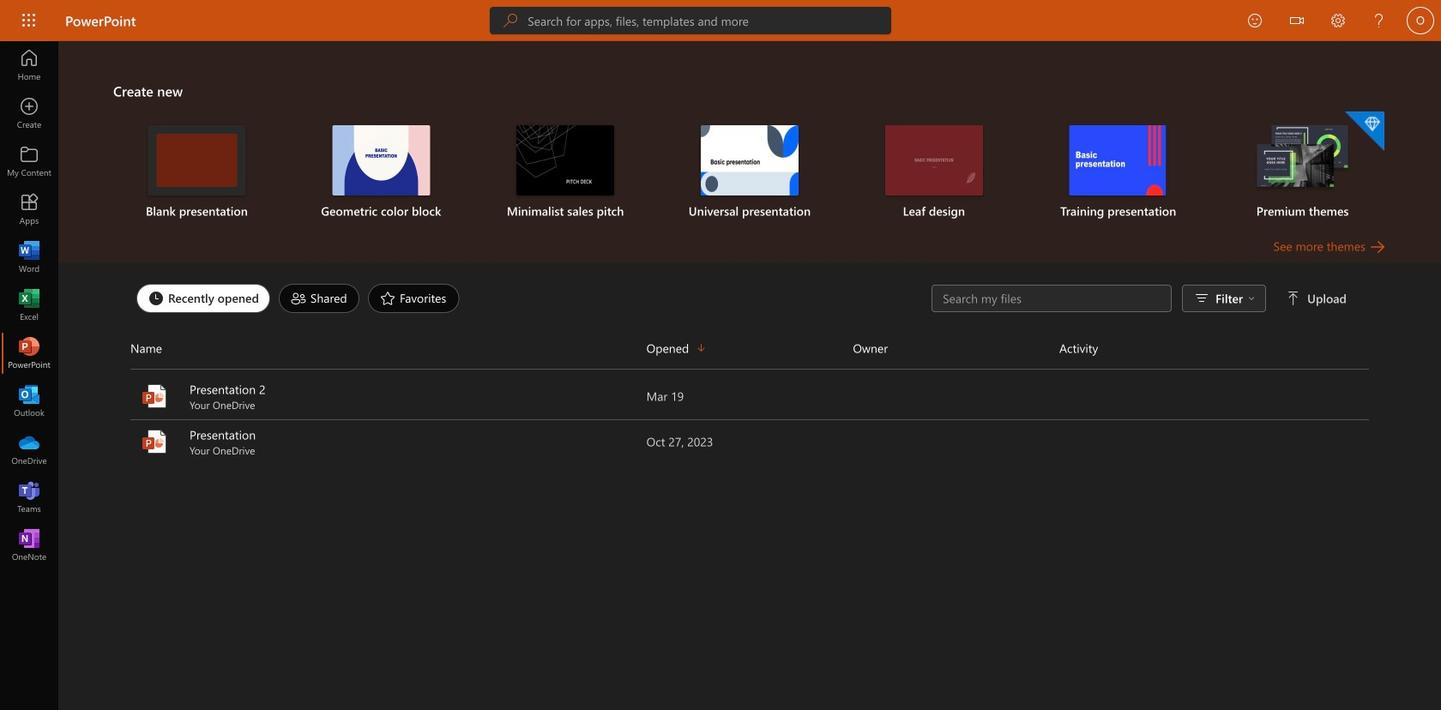 Task type: describe. For each thing, give the bounding box(es) containing it.
premium themes element
[[1221, 112, 1385, 220]]

premium templates diamond image
[[1345, 112, 1385, 151]]

word image
[[21, 249, 38, 266]]

geometric color block element
[[299, 125, 463, 220]]

teams image
[[21, 489, 38, 506]]

home image
[[21, 57, 38, 74]]

activity, column 4 of 4 column header
[[1059, 335, 1369, 362]]

excel image
[[21, 297, 38, 314]]

minimalist sales pitch element
[[484, 125, 647, 220]]

name presentation 2 cell
[[130, 381, 647, 412]]

universal presentation image
[[701, 125, 799, 196]]

leaf design image
[[885, 125, 983, 196]]

3 tab from the left
[[364, 284, 464, 313]]

blank presentation element
[[115, 125, 279, 220]]

training presentation image
[[1070, 125, 1167, 196]]

powerpoint image for name presentation cell
[[141, 428, 168, 456]]



Task type: locate. For each thing, give the bounding box(es) containing it.
powerpoint image inside name presentation 2 cell
[[141, 383, 168, 410]]

onedrive image
[[21, 441, 38, 458]]

apps image
[[21, 201, 38, 218]]

outlook image
[[21, 393, 38, 410]]

None search field
[[490, 7, 892, 34]]

1 vertical spatial powerpoint image
[[141, 383, 168, 410]]

name presentation cell
[[130, 426, 647, 457]]

onenote image
[[21, 537, 38, 554]]

powerpoint image inside name presentation cell
[[141, 428, 168, 456]]

list
[[113, 110, 1386, 237]]

create image
[[21, 105, 38, 122]]

2 tab from the left
[[274, 284, 364, 313]]

Search my files text field
[[941, 290, 1163, 307]]

minimalist sales pitch image
[[517, 125, 614, 196]]

displaying 2 out of 11 files. status
[[932, 285, 1350, 312]]

powerpoint image
[[21, 345, 38, 362], [141, 383, 168, 410], [141, 428, 168, 456]]

geometric color block image
[[332, 125, 430, 196]]

2 vertical spatial powerpoint image
[[141, 428, 168, 456]]

application
[[0, 41, 1441, 710]]

shared element
[[279, 284, 359, 313]]

1 tab from the left
[[132, 284, 274, 313]]

0 vertical spatial powerpoint image
[[21, 345, 38, 362]]

main content
[[58, 41, 1441, 465]]

favorites element
[[368, 284, 459, 313]]

row
[[130, 335, 1369, 370]]

tab
[[132, 284, 274, 313], [274, 284, 364, 313], [364, 284, 464, 313]]

universal presentation element
[[668, 125, 832, 220]]

training presentation element
[[1037, 125, 1200, 220]]

banner
[[0, 0, 1441, 44]]

my content image
[[21, 153, 38, 170]]

navigation
[[0, 41, 58, 570]]

powerpoint image for name presentation 2 cell
[[141, 383, 168, 410]]

leaf design element
[[852, 125, 1016, 220]]

tab list
[[132, 280, 932, 317]]

premium themes image
[[1254, 125, 1352, 194]]

Search box. Suggestions appear as you type. search field
[[528, 7, 892, 34]]

recently opened element
[[136, 284, 270, 313]]



Task type: vqa. For each thing, say whether or not it's contained in the screenshot.

no



